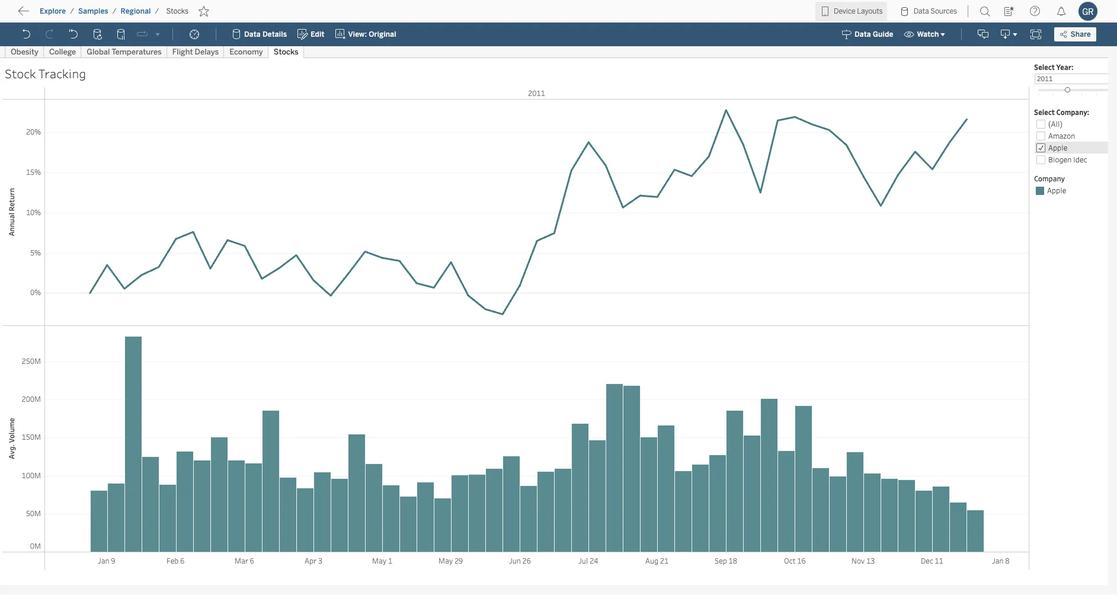 Task type: locate. For each thing, give the bounding box(es) containing it.
/ right "to"
[[70, 7, 74, 15]]

regional link
[[120, 7, 152, 16]]

0 horizontal spatial /
[[70, 7, 74, 15]]

explore
[[40, 7, 66, 15]]

/
[[70, 7, 74, 15], [112, 7, 117, 15], [155, 7, 159, 15]]

2 horizontal spatial /
[[155, 7, 159, 15]]

1 / from the left
[[70, 7, 74, 15]]

stocks element
[[163, 7, 192, 15]]

skip
[[31, 9, 51, 20]]

skip to content link
[[28, 6, 121, 22]]

skip to content
[[31, 9, 102, 20]]

1 horizontal spatial /
[[112, 7, 117, 15]]

/ right samples
[[112, 7, 117, 15]]

/ left stocks
[[155, 7, 159, 15]]

content
[[65, 9, 102, 20]]



Task type: vqa. For each thing, say whether or not it's contained in the screenshot.
leftmost /
yes



Task type: describe. For each thing, give the bounding box(es) containing it.
3 / from the left
[[155, 7, 159, 15]]

explore link
[[39, 7, 67, 16]]

samples link
[[78, 7, 109, 16]]

to
[[53, 9, 63, 20]]

samples
[[78, 7, 108, 15]]

2 / from the left
[[112, 7, 117, 15]]

stocks
[[166, 7, 189, 15]]

explore / samples / regional /
[[40, 7, 159, 15]]

regional
[[121, 7, 151, 15]]



